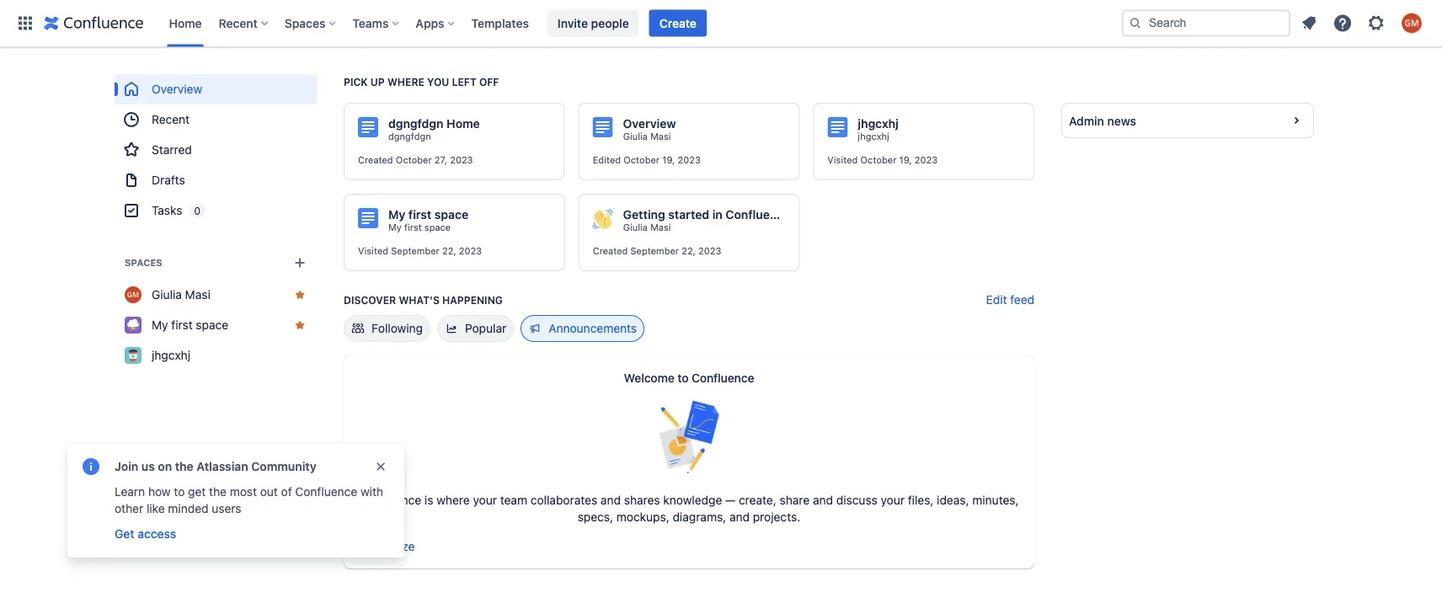 Task type: vqa. For each thing, say whether or not it's contained in the screenshot.
LIST image
no



Task type: locate. For each thing, give the bounding box(es) containing it.
settings icon image
[[1367, 13, 1387, 33]]

0 vertical spatial my first space link
[[389, 222, 451, 233]]

home
[[169, 16, 202, 30], [447, 117, 480, 131]]

where
[[388, 76, 425, 88], [437, 493, 470, 507]]

0 vertical spatial spaces
[[285, 16, 326, 30]]

1 vertical spatial recent
[[152, 113, 190, 126]]

october
[[396, 155, 432, 166], [624, 155, 660, 166], [861, 155, 897, 166]]

22, down getting started in confluence giulia masi
[[682, 246, 696, 257]]

first
[[409, 208, 432, 222], [404, 222, 422, 233], [171, 318, 193, 332]]

22,
[[442, 246, 456, 257], [682, 246, 696, 257]]

visited for jhgcxhj
[[828, 155, 858, 166]]

diagrams,
[[673, 510, 727, 524]]

1 horizontal spatial october
[[624, 155, 660, 166]]

where right is
[[437, 493, 470, 507]]

created for created september 22, 2023
[[593, 246, 628, 257]]

overview up edited october 19, 2023
[[623, 117, 676, 131]]

:wave: image
[[593, 209, 613, 229], [593, 209, 613, 229]]

0 vertical spatial overview
[[152, 82, 202, 96]]

2 vertical spatial giulia masi link
[[115, 280, 317, 310]]

1 horizontal spatial home
[[447, 117, 480, 131]]

apps button
[[411, 10, 461, 37]]

my first space link up the visited september 22, 2023
[[389, 222, 451, 233]]

unstar this space image
[[293, 288, 307, 302], [293, 319, 307, 332]]

getting
[[623, 208, 666, 222]]

giulia
[[623, 131, 648, 142], [623, 222, 648, 233], [152, 288, 182, 302]]

2 october from the left
[[624, 155, 660, 166]]

spaces right recent popup button at the top left of page
[[285, 16, 326, 30]]

0 horizontal spatial where
[[388, 76, 425, 88]]

what's
[[399, 294, 440, 306]]

appswitcher icon image
[[15, 13, 35, 33]]

on
[[158, 460, 172, 474]]

out
[[260, 485, 278, 499]]

1 vertical spatial visited
[[358, 246, 389, 257]]

and down —
[[730, 510, 750, 524]]

1 unstar this space image from the top
[[293, 288, 307, 302]]

27,
[[435, 155, 448, 166]]

0 vertical spatial home
[[169, 16, 202, 30]]

1 19, from the left
[[663, 155, 675, 166]]

visited
[[828, 155, 858, 166], [358, 246, 389, 257]]

0 horizontal spatial recent
[[152, 113, 190, 126]]

get
[[188, 485, 206, 499]]

22, for my first space
[[442, 246, 456, 257]]

1 horizontal spatial september
[[631, 246, 679, 257]]

created down getting
[[593, 246, 628, 257]]

1 horizontal spatial your
[[881, 493, 905, 507]]

your
[[473, 493, 497, 507], [881, 493, 905, 507]]

the right on
[[175, 460, 194, 474]]

1 vertical spatial unstar this space image
[[293, 319, 307, 332]]

your profile and preferences image
[[1402, 13, 1423, 33]]

1 vertical spatial masi
[[651, 222, 671, 233]]

0 vertical spatial unstar this space image
[[293, 288, 307, 302]]

home link
[[164, 10, 207, 37]]

overview giulia masi
[[623, 117, 676, 142]]

my first space link down giulia masi
[[115, 310, 317, 340]]

confluence is where your team collaborates and shares knowledge — create, share and discuss your files, ideas, minutes, specs, mockups, diagrams, and projects.
[[359, 493, 1019, 524]]

september up what's
[[391, 246, 440, 257]]

0 vertical spatial visited
[[828, 155, 858, 166]]

customize link
[[357, 540, 415, 554]]

1 horizontal spatial 19,
[[900, 155, 912, 166]]

2 september from the left
[[631, 246, 679, 257]]

2 dgngfdgn from the top
[[389, 131, 431, 142]]

overview link
[[115, 74, 317, 105]]

projects.
[[753, 510, 801, 524]]

1 horizontal spatial overview
[[623, 117, 676, 131]]

0 horizontal spatial overview
[[152, 82, 202, 96]]

edit feed
[[987, 293, 1035, 307]]

1 horizontal spatial recent
[[219, 16, 258, 30]]

and right share
[[813, 493, 834, 507]]

overview up 'recent' link
[[152, 82, 202, 96]]

2 19, from the left
[[900, 155, 912, 166]]

get access button
[[113, 524, 178, 544]]

dgngfdgn link
[[389, 131, 431, 142]]

0 vertical spatial to
[[678, 371, 689, 385]]

confluence image
[[44, 13, 144, 33], [44, 13, 144, 33]]

and up specs,
[[601, 493, 621, 507]]

masi down getting
[[651, 222, 671, 233]]

masi down "0"
[[185, 288, 211, 302]]

1 horizontal spatial the
[[209, 485, 227, 499]]

masi up edited october 19, 2023
[[651, 131, 671, 142]]

announcements
[[549, 322, 637, 335]]

1 vertical spatial jhgcxhj link
[[115, 340, 317, 371]]

giulia masi link
[[623, 131, 671, 142], [623, 222, 671, 233], [115, 280, 317, 310]]

with
[[361, 485, 383, 499]]

mockups,
[[617, 510, 670, 524]]

0 horizontal spatial and
[[601, 493, 621, 507]]

september for visited
[[391, 246, 440, 257]]

banner
[[0, 0, 1443, 47]]

1 october from the left
[[396, 155, 432, 166]]

confluence inside learn how to get the most out of confluence with other like minded users
[[295, 485, 357, 499]]

home down left
[[447, 117, 480, 131]]

19,
[[663, 155, 675, 166], [900, 155, 912, 166]]

1 vertical spatial created
[[593, 246, 628, 257]]

us
[[141, 460, 155, 474]]

create link
[[650, 10, 707, 37]]

0 horizontal spatial your
[[473, 493, 497, 507]]

1 horizontal spatial created
[[593, 246, 628, 257]]

pick
[[344, 76, 368, 88]]

1 vertical spatial my first space link
[[115, 310, 317, 340]]

happening
[[442, 294, 503, 306]]

confluence right welcome
[[692, 371, 755, 385]]

to left get
[[174, 485, 185, 499]]

jhgcxhj
[[858, 117, 899, 131], [858, 131, 890, 142], [152, 348, 190, 362]]

where for your
[[437, 493, 470, 507]]

confluence down dismiss image
[[359, 493, 422, 507]]

jhgcxhj link down giulia masi
[[115, 340, 317, 371]]

templates
[[472, 16, 529, 30]]

spaces
[[285, 16, 326, 30], [125, 257, 163, 268]]

admin news button
[[1063, 104, 1314, 137]]

jhgcxhj link up visited october 19, 2023
[[858, 131, 890, 142]]

confluence inside confluence is where your team collaborates and shares knowledge — create, share and discuss your files, ideas, minutes, specs, mockups, diagrams, and projects.
[[359, 493, 422, 507]]

spaces up giulia masi
[[125, 257, 163, 268]]

0 horizontal spatial october
[[396, 155, 432, 166]]

2 your from the left
[[881, 493, 905, 507]]

apps
[[416, 16, 445, 30]]

1 horizontal spatial where
[[437, 493, 470, 507]]

collaborates
[[531, 493, 598, 507]]

banner containing home
[[0, 0, 1443, 47]]

discuss
[[837, 493, 878, 507]]

masi inside getting started in confluence giulia masi
[[651, 222, 671, 233]]

dismiss image
[[374, 460, 388, 474]]

september for created
[[631, 246, 679, 257]]

0 vertical spatial recent
[[219, 16, 258, 30]]

1 horizontal spatial my first space link
[[389, 222, 451, 233]]

1 horizontal spatial 22,
[[682, 246, 696, 257]]

1 vertical spatial giulia masi link
[[623, 222, 671, 233]]

2 22, from the left
[[682, 246, 696, 257]]

space
[[435, 208, 469, 222], [425, 222, 451, 233], [196, 318, 228, 332]]

0 vertical spatial giulia
[[623, 131, 648, 142]]

0 horizontal spatial home
[[169, 16, 202, 30]]

2023 for jhgcxhj
[[915, 155, 938, 166]]

0 horizontal spatial 22,
[[442, 246, 456, 257]]

visited for my first space
[[358, 246, 389, 257]]

files,
[[908, 493, 934, 507]]

1 vertical spatial the
[[209, 485, 227, 499]]

22, up happening
[[442, 246, 456, 257]]

1 vertical spatial giulia
[[623, 222, 648, 233]]

off
[[479, 76, 499, 88]]

confluence right in
[[726, 208, 791, 222]]

most
[[230, 485, 257, 499]]

0 vertical spatial where
[[388, 76, 425, 88]]

0 horizontal spatial to
[[174, 485, 185, 499]]

to right welcome
[[678, 371, 689, 385]]

1 vertical spatial where
[[437, 493, 470, 507]]

0 horizontal spatial created
[[358, 155, 393, 166]]

my first space link
[[389, 222, 451, 233], [115, 310, 317, 340]]

1 vertical spatial to
[[174, 485, 185, 499]]

drafts link
[[115, 165, 317, 196]]

shares
[[624, 493, 660, 507]]

0 horizontal spatial september
[[391, 246, 440, 257]]

2 unstar this space image from the top
[[293, 319, 307, 332]]

where right up
[[388, 76, 425, 88]]

1 horizontal spatial spaces
[[285, 16, 326, 30]]

ideas,
[[937, 493, 970, 507]]

the up users
[[209, 485, 227, 499]]

giulia masi
[[152, 288, 211, 302]]

2 horizontal spatial october
[[861, 155, 897, 166]]

recent right home link
[[219, 16, 258, 30]]

1 horizontal spatial jhgcxhj link
[[858, 131, 890, 142]]

2 vertical spatial giulia
[[152, 288, 182, 302]]

home left recent popup button at the top left of page
[[169, 16, 202, 30]]

my first space
[[389, 208, 469, 222], [389, 222, 451, 233], [152, 318, 228, 332]]

knowledge
[[664, 493, 723, 507]]

get
[[115, 527, 134, 541]]

0 vertical spatial the
[[175, 460, 194, 474]]

0 vertical spatial giulia masi link
[[623, 131, 671, 142]]

0 horizontal spatial 19,
[[663, 155, 675, 166]]

0 horizontal spatial jhgcxhj link
[[115, 340, 317, 371]]

created for created october 27, 2023
[[358, 155, 393, 166]]

search image
[[1129, 16, 1143, 30]]

your left files,
[[881, 493, 905, 507]]

team
[[500, 493, 528, 507]]

1 horizontal spatial and
[[730, 510, 750, 524]]

0 horizontal spatial visited
[[358, 246, 389, 257]]

1 vertical spatial spaces
[[125, 257, 163, 268]]

2023 for dgngfdgn home
[[450, 155, 473, 166]]

1 22, from the left
[[442, 246, 456, 257]]

1 vertical spatial overview
[[623, 117, 676, 131]]

0 vertical spatial created
[[358, 155, 393, 166]]

created september 22, 2023
[[593, 246, 722, 257]]

september down getting
[[631, 246, 679, 257]]

your left team
[[473, 493, 497, 507]]

1 horizontal spatial to
[[678, 371, 689, 385]]

september
[[391, 246, 440, 257], [631, 246, 679, 257]]

news
[[1108, 114, 1137, 127]]

info image
[[81, 457, 101, 477]]

jhgcxhj link
[[858, 131, 890, 142], [115, 340, 317, 371]]

invite
[[558, 16, 588, 30]]

2023
[[450, 155, 473, 166], [678, 155, 701, 166], [915, 155, 938, 166], [459, 246, 482, 257], [699, 246, 722, 257]]

dgngfdgn
[[389, 117, 444, 131], [389, 131, 431, 142]]

my
[[389, 208, 406, 222], [389, 222, 402, 233], [152, 318, 168, 332]]

up
[[371, 76, 385, 88]]

where inside confluence is where your team collaborates and shares knowledge — create, share and discuss your files, ideas, minutes, specs, mockups, diagrams, and projects.
[[437, 493, 470, 507]]

3 october from the left
[[861, 155, 897, 166]]

1 september from the left
[[391, 246, 440, 257]]

0 vertical spatial masi
[[651, 131, 671, 142]]

recent up starred
[[152, 113, 190, 126]]

1 dgngfdgn from the top
[[389, 117, 444, 131]]

confluence right of
[[295, 485, 357, 499]]

home inside global element
[[169, 16, 202, 30]]

group
[[115, 74, 317, 226]]

created down dgngfdgn link
[[358, 155, 393, 166]]

and
[[601, 493, 621, 507], [813, 493, 834, 507], [730, 510, 750, 524]]

1 horizontal spatial visited
[[828, 155, 858, 166]]

group containing overview
[[115, 74, 317, 226]]



Task type: describe. For each thing, give the bounding box(es) containing it.
edit
[[987, 293, 1007, 307]]

visited october 19, 2023
[[828, 155, 938, 166]]

create
[[660, 16, 697, 30]]

global element
[[10, 0, 1119, 47]]

atlassian
[[197, 460, 248, 474]]

recent inside popup button
[[219, 16, 258, 30]]

visited september 22, 2023
[[358, 246, 482, 257]]

notification icon image
[[1300, 13, 1320, 33]]

0 horizontal spatial the
[[175, 460, 194, 474]]

of
[[281, 485, 292, 499]]

started
[[669, 208, 710, 222]]

1 vertical spatial home
[[447, 117, 480, 131]]

confluence inside getting started in confluence giulia masi
[[726, 208, 791, 222]]

templates link
[[467, 10, 534, 37]]

users
[[212, 502, 242, 516]]

teams button
[[348, 10, 406, 37]]

discover what's happening
[[344, 294, 503, 306]]

popular
[[465, 322, 507, 335]]

share
[[780, 493, 810, 507]]

teams
[[353, 16, 389, 30]]

drafts
[[152, 173, 185, 187]]

help icon image
[[1333, 13, 1353, 33]]

edit feed button
[[987, 292, 1035, 308]]

—
[[726, 493, 736, 507]]

masi inside overview giulia masi
[[651, 131, 671, 142]]

how
[[148, 485, 171, 499]]

19, for jhgcxhj
[[900, 155, 912, 166]]

overview for overview
[[152, 82, 202, 96]]

giulia masi link for giulia
[[623, 131, 671, 142]]

people
[[591, 16, 629, 30]]

create a space image
[[290, 253, 310, 273]]

unstar this space image for my first space
[[293, 319, 307, 332]]

recent link
[[115, 105, 317, 135]]

left
[[452, 76, 477, 88]]

0 horizontal spatial spaces
[[125, 257, 163, 268]]

you
[[427, 76, 449, 88]]

0 vertical spatial jhgcxhj link
[[858, 131, 890, 142]]

learn how to get the most out of confluence with other like minded users
[[115, 485, 383, 516]]

invite people
[[558, 16, 629, 30]]

popular button
[[437, 315, 514, 342]]

getting started in confluence giulia masi
[[623, 208, 791, 233]]

customize
[[357, 540, 415, 554]]

pick up where you left off
[[344, 76, 499, 88]]

minded
[[168, 502, 209, 516]]

community
[[251, 460, 317, 474]]

october for dgngfdgn home
[[396, 155, 432, 166]]

Search field
[[1123, 10, 1291, 37]]

19, for giulia masi
[[663, 155, 675, 166]]

unstar this space image for giulia masi
[[293, 288, 307, 302]]

admin
[[1069, 114, 1105, 127]]

following
[[372, 322, 423, 335]]

2 vertical spatial masi
[[185, 288, 211, 302]]

like
[[147, 502, 165, 516]]

edited
[[593, 155, 621, 166]]

created october 27, 2023
[[358, 155, 473, 166]]

recent button
[[214, 10, 275, 37]]

where for you
[[388, 76, 425, 88]]

october for jhgcxhj
[[861, 155, 897, 166]]

overview for overview giulia masi
[[623, 117, 676, 131]]

access
[[138, 527, 176, 541]]

learn
[[115, 485, 145, 499]]

welcome to confluence
[[624, 371, 755, 385]]

get access
[[115, 527, 176, 541]]

starred
[[152, 143, 192, 157]]

to inside learn how to get the most out of confluence with other like minded users
[[174, 485, 185, 499]]

dgngfdgn home
[[389, 117, 480, 131]]

join us on the atlassian community
[[115, 460, 317, 474]]

announcements button
[[521, 315, 645, 342]]

the inside learn how to get the most out of confluence with other like minded users
[[209, 485, 227, 499]]

edited october 19, 2023
[[593, 155, 701, 166]]

spaces button
[[280, 10, 342, 37]]

other
[[115, 502, 143, 516]]

in
[[713, 208, 723, 222]]

minutes,
[[973, 493, 1019, 507]]

2 horizontal spatial and
[[813, 493, 834, 507]]

0 horizontal spatial my first space link
[[115, 310, 317, 340]]

discover
[[344, 294, 396, 306]]

invite people button
[[548, 10, 639, 37]]

1 your from the left
[[473, 493, 497, 507]]

giulia inside overview giulia masi
[[623, 131, 648, 142]]

dgngfdgn for dgngfdgn
[[389, 131, 431, 142]]

starred link
[[115, 135, 317, 165]]

join
[[115, 460, 138, 474]]

spaces inside popup button
[[285, 16, 326, 30]]

dgngfdgn for dgngfdgn home
[[389, 117, 444, 131]]

giulia inside getting started in confluence giulia masi
[[623, 222, 648, 233]]

admin news
[[1069, 114, 1137, 127]]

is
[[425, 493, 434, 507]]

giulia masi link for started
[[623, 222, 671, 233]]

create,
[[739, 493, 777, 507]]

following button
[[344, 315, 431, 342]]

22, for giulia masi
[[682, 246, 696, 257]]

tasks
[[152, 204, 182, 217]]

feed
[[1011, 293, 1035, 307]]

2023 for my first space
[[459, 246, 482, 257]]

0
[[194, 205, 201, 217]]

welcome
[[624, 371, 675, 385]]



